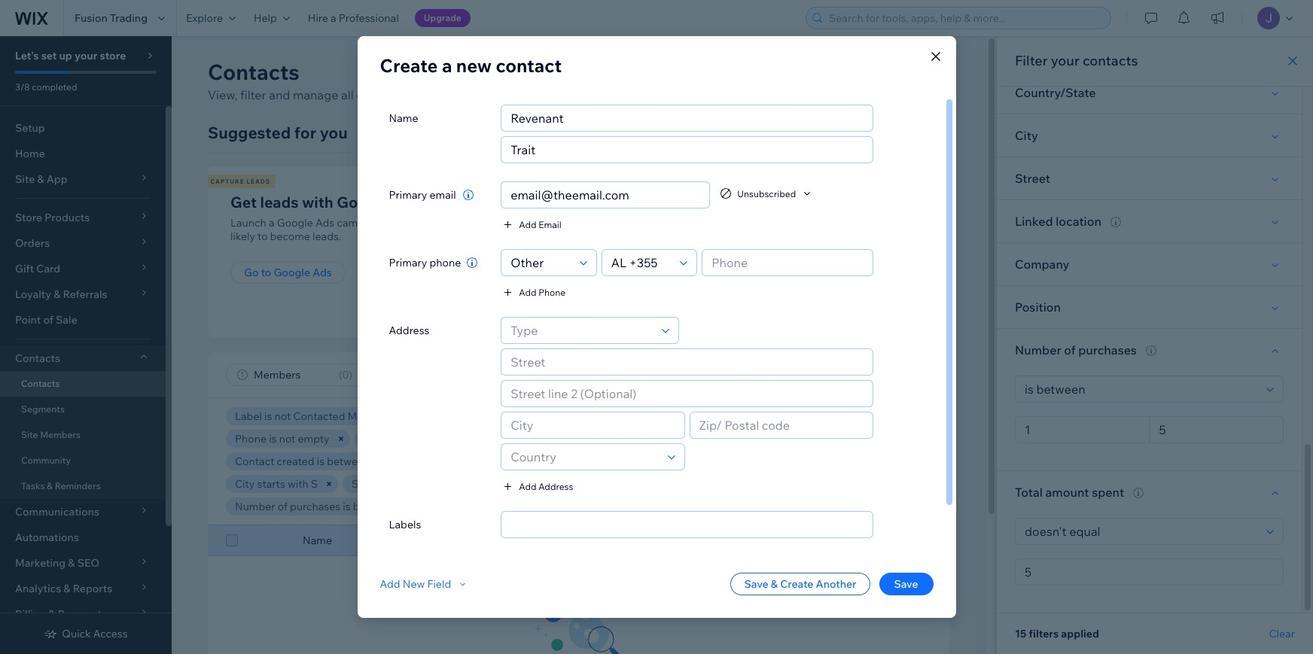 Task type: vqa. For each thing, say whether or not it's contained in the screenshot.
Generate associated with topmost Generate API Key Button
no



Task type: describe. For each thing, give the bounding box(es) containing it.
status down search... field on the bottom right
[[814, 410, 845, 423]]

filter
[[240, 87, 266, 102]]

1 vertical spatial google
[[277, 216, 313, 230]]

0 vertical spatial ads
[[393, 193, 421, 212]]

professional
[[339, 11, 399, 25]]

member for member status
[[880, 534, 922, 548]]

quick access button
[[44, 627, 128, 641]]

add for add phone
[[519, 287, 537, 298]]

1 5 from the left
[[427, 500, 433, 514]]

purchases for number of purchases is between 1 and 5
[[290, 500, 341, 514]]

list containing get leads with google ads
[[206, 166, 1050, 337]]

save for save & create another
[[745, 578, 769, 591]]

set
[[41, 49, 57, 63]]

22,
[[394, 455, 408, 469]]

status up assignee
[[558, 410, 588, 423]]

customers
[[429, 87, 488, 102]]

( 0 )
[[339, 368, 353, 382]]

capture leads
[[211, 178, 271, 185]]

0 vertical spatial clear
[[635, 501, 658, 512]]

file.
[[678, 230, 695, 243]]

spent for total amount spent
[[1092, 485, 1125, 500]]

2 type field from the top
[[506, 318, 658, 343]]

empty for street is not empty
[[414, 478, 445, 491]]

s
[[311, 478, 318, 491]]

number of purchases
[[1015, 343, 1137, 358]]

members
[[40, 429, 81, 441]]

& for create
[[771, 578, 778, 591]]

is left inactive
[[847, 410, 855, 423]]

Street line 2 (Optional) field
[[506, 381, 868, 407]]

Street field
[[506, 349, 868, 375]]

First name field
[[506, 105, 868, 131]]

add new field button
[[380, 578, 469, 591]]

up
[[59, 49, 72, 63]]

automations link
[[0, 525, 166, 551]]

email for email deliverability status is inactive
[[719, 410, 746, 423]]

1 vertical spatial clear
[[1270, 627, 1296, 641]]

segments link
[[0, 397, 166, 423]]

customers
[[387, 410, 440, 423]]

is down the contact created is between dec 22, 2023 and dec 10, 2023
[[385, 478, 392, 491]]

10,
[[480, 455, 494, 469]]

learn more button
[[550, 86, 614, 104]]

upgrade
[[424, 12, 462, 23]]

contacts inside button
[[704, 266, 749, 279]]

contact inside grow your contact list add contacts by importing them via gmail or a csv file.
[[732, 193, 787, 212]]

a left new
[[442, 54, 452, 77]]

add inside grow your contact list add contacts by importing them via gmail or a csv file.
[[654, 216, 674, 230]]

importing
[[736, 216, 784, 230]]

last
[[625, 455, 643, 469]]

get more contacts
[[634, 178, 713, 185]]

save for save
[[894, 578, 919, 591]]

total amount spent is not 5
[[467, 500, 599, 514]]

email for email subscriber status is never subscribed
[[474, 410, 501, 423]]

0 vertical spatial google
[[337, 193, 390, 212]]

phone inside button
[[539, 287, 566, 298]]

go to google ads
[[244, 266, 332, 279]]

campaign
[[337, 216, 386, 230]]

add address button
[[501, 480, 574, 493]]

Search... field
[[770, 365, 926, 386]]

Phone field
[[707, 250, 868, 276]]

store
[[100, 49, 126, 63]]

leads. inside get leads with google ads launch a google ads campaign to target people likely to become leads.
[[313, 230, 341, 243]]

Search for tools, apps, help & more... field
[[825, 8, 1106, 29]]

2 dec from the left
[[458, 455, 478, 469]]

likely
[[230, 230, 255, 243]]

create for create contact
[[845, 65, 883, 80]]

a inside get leads with google ads launch a google ads campaign to target people likely to become leads.
[[269, 216, 275, 230]]

save button
[[879, 573, 934, 596]]

member
[[477, 432, 519, 446]]

contacts button
[[0, 346, 166, 371]]

1 vertical spatial name
[[303, 534, 332, 548]]

me
[[348, 410, 363, 423]]

of for number of purchases
[[1064, 343, 1076, 358]]

hickory
[[657, 478, 694, 491]]

starts
[[257, 478, 285, 491]]

0 vertical spatial address
[[389, 324, 430, 337]]

let's
[[15, 49, 39, 63]]

is right label
[[264, 410, 272, 423]]

more
[[650, 178, 672, 185]]

1 dec from the left
[[372, 455, 392, 469]]

1 2023 from the left
[[411, 455, 435, 469]]

point of sale link
[[0, 307, 166, 333]]

of for point of sale
[[43, 313, 53, 327]]

1
[[398, 500, 404, 514]]

subscriber
[[504, 410, 556, 423]]

you
[[320, 123, 348, 142]]

email deliverability status is inactive
[[719, 410, 895, 423]]

hire a professional
[[308, 11, 399, 25]]

position
[[1015, 300, 1061, 315]]

1 vertical spatial ads
[[316, 216, 335, 230]]

sidebar element
[[0, 36, 172, 655]]

primary for primary phone
[[389, 256, 427, 270]]

purchases for number of purchases
[[1079, 343, 1137, 358]]

linked for linked location doesn't equal any of hickory drive
[[479, 478, 512, 491]]

point of sale
[[15, 313, 77, 327]]

drive
[[696, 478, 722, 491]]

create for create a new contact
[[380, 54, 438, 77]]

filter for filter your contacts
[[1015, 52, 1048, 69]]

grow
[[654, 193, 693, 212]]

1 vertical spatial contact
[[235, 455, 275, 469]]

home
[[15, 147, 45, 160]]

launch
[[230, 216, 267, 230]]

primary phone
[[389, 256, 461, 270]]

3/8
[[15, 81, 30, 93]]

more
[[585, 87, 614, 102]]

subscribed
[[631, 410, 685, 423]]

contact inside button
[[886, 65, 932, 80]]

tasks & reminders link
[[0, 474, 166, 499]]

0 vertical spatial between
[[327, 455, 370, 469]]

become
[[270, 230, 310, 243]]

street for street
[[1015, 171, 1051, 186]]

get leads with google ads launch a google ads campaign to target people likely to become leads.
[[230, 193, 467, 243]]

site's
[[398, 87, 426, 102]]

created
[[277, 455, 315, 469]]

(
[[339, 368, 342, 382]]

of inside contacts view, filter and manage all of your site's customers and leads. learn more
[[356, 87, 368, 102]]

contacts link
[[0, 371, 166, 397]]

never
[[601, 410, 628, 423]]

go
[[244, 266, 259, 279]]

contacts up segments
[[21, 378, 60, 389]]

your inside sidebar element
[[75, 49, 97, 63]]

status up the 'save' button
[[924, 534, 954, 548]]

contacts inside contacts view, filter and manage all of your site's customers and leads. learn more
[[208, 59, 300, 85]]

assignee
[[553, 432, 598, 446]]

linked location
[[1015, 214, 1102, 229]]

site members link
[[0, 423, 166, 448]]

To number field
[[1155, 417, 1279, 443]]

label is not contacted me and customers
[[235, 410, 440, 423]]

location for linked location
[[1056, 214, 1102, 229]]

automations
[[15, 531, 79, 545]]

via
[[815, 216, 829, 230]]

any
[[625, 478, 642, 491]]

2 vertical spatial address
[[749, 534, 789, 548]]

location for linked location doesn't equal any of hickory drive
[[514, 478, 554, 491]]

point
[[15, 313, 41, 327]]

Enter a value number field
[[1021, 560, 1279, 585]]

in
[[595, 455, 604, 469]]

grow your contact list add contacts by importing them via gmail or a csv file.
[[654, 193, 881, 243]]

and right "me"
[[366, 410, 384, 423]]

contacted
[[293, 410, 345, 423]]

add phone
[[519, 287, 566, 298]]

Zip/ Postal code field
[[695, 413, 868, 438]]

city for city starts with s
[[235, 478, 255, 491]]

Unsaved view field
[[249, 365, 334, 386]]

not down doesn't
[[574, 500, 590, 514]]

is up starts
[[269, 432, 277, 446]]

suggested
[[208, 123, 291, 142]]

90
[[645, 455, 658, 469]]

country/state
[[1015, 85, 1096, 100]]

to inside button
[[261, 266, 271, 279]]

1 type field from the top
[[506, 250, 575, 276]]

)
[[349, 368, 353, 382]]

another
[[816, 578, 857, 591]]

labels
[[389, 518, 421, 532]]

select an option field for number of purchases
[[1021, 377, 1262, 402]]

by
[[722, 216, 734, 230]]

is left jacob
[[601, 432, 608, 446]]

not for street is not empty
[[395, 478, 411, 491]]

city for city
[[1015, 128, 1039, 143]]

doesn't
[[556, 478, 593, 491]]

and right filter
[[269, 87, 290, 102]]

community
[[21, 455, 71, 466]]

with for s
[[288, 478, 309, 491]]

not left member
[[450, 432, 467, 446]]



Task type: locate. For each thing, give the bounding box(es) containing it.
& right tasks
[[47, 481, 53, 492]]

email
[[430, 188, 456, 202]]

2 vertical spatial google
[[274, 266, 310, 279]]

number for number of purchases is between 1 and 5
[[235, 500, 275, 514]]

of inside "link"
[[43, 313, 53, 327]]

contact
[[886, 65, 932, 80], [235, 455, 275, 469]]

email subscriber status is never subscribed
[[474, 410, 685, 423]]

dec left "10," on the bottom left
[[458, 455, 478, 469]]

setup link
[[0, 115, 166, 141]]

linked
[[1015, 214, 1053, 229], [479, 478, 512, 491]]

number down the position in the right of the page
[[1015, 343, 1062, 358]]

0 vertical spatial leads.
[[515, 87, 547, 102]]

list
[[790, 193, 813, 212]]

2023 right 22,
[[411, 455, 435, 469]]

your left site's
[[370, 87, 396, 102]]

amount down from number field
[[1046, 485, 1090, 500]]

filter inside button
[[671, 368, 697, 382]]

5 down linked location doesn't equal any of hickory drive
[[593, 500, 599, 514]]

dec left 22,
[[372, 455, 392, 469]]

your right up
[[75, 49, 97, 63]]

tasks
[[21, 481, 45, 492]]

filter up 'subscribed' on the bottom
[[671, 368, 697, 382]]

access
[[93, 627, 128, 641]]

total for total amount spent
[[1015, 485, 1043, 500]]

total amount spent
[[1015, 485, 1125, 500]]

0 vertical spatial filter
[[1015, 52, 1048, 69]]

0 horizontal spatial contact
[[235, 455, 275, 469]]

them
[[787, 216, 813, 230]]

Email field
[[506, 182, 705, 208]]

spent
[[1092, 485, 1125, 500], [533, 500, 562, 514]]

address down primary phone in the top of the page
[[389, 324, 430, 337]]

type field up add phone
[[506, 250, 575, 276]]

city
[[1015, 128, 1039, 143], [235, 478, 255, 491]]

to left the target
[[388, 216, 398, 230]]

address inside button
[[539, 481, 574, 492]]

ads
[[393, 193, 421, 212], [316, 216, 335, 230], [313, 266, 332, 279]]

2 horizontal spatial address
[[749, 534, 789, 548]]

phone for phone
[[610, 534, 642, 548]]

add up total amount spent is not 5
[[519, 481, 537, 492]]

1 vertical spatial filter
[[671, 368, 697, 382]]

0 vertical spatial &
[[47, 481, 53, 492]]

1 vertical spatial contact
[[732, 193, 787, 212]]

1 horizontal spatial amount
[[1046, 485, 1090, 500]]

leads. left learn
[[515, 87, 547, 102]]

add for add new field
[[380, 578, 400, 591]]

type field down add phone
[[506, 318, 658, 343]]

is down doesn't
[[564, 500, 572, 514]]

0 vertical spatial empty
[[298, 432, 330, 446]]

&
[[47, 481, 53, 492], [771, 578, 778, 591]]

go to google ads button
[[230, 261, 346, 284]]

field
[[427, 578, 451, 591]]

linked location doesn't equal any of hickory drive
[[479, 478, 722, 491]]

empty
[[298, 432, 330, 446], [414, 478, 445, 491]]

2023 right "10," on the bottom left
[[497, 455, 521, 469]]

0 vertical spatial contacts
[[1083, 52, 1139, 69]]

phone down any
[[610, 534, 642, 548]]

1 horizontal spatial purchases
[[1079, 343, 1137, 358]]

spent for total amount spent is not 5
[[533, 500, 562, 514]]

0 vertical spatial city
[[1015, 128, 1039, 143]]

not up the created
[[279, 432, 296, 446]]

1 vertical spatial between
[[353, 500, 396, 514]]

0 horizontal spatial &
[[47, 481, 53, 492]]

your up by at the top
[[696, 193, 729, 212]]

applied
[[1062, 627, 1100, 641]]

address up save & create another
[[749, 534, 789, 548]]

home link
[[0, 141, 166, 166]]

Code field
[[607, 250, 676, 276]]

empty down member status is not a member
[[414, 478, 445, 491]]

Last name field
[[506, 137, 868, 163]]

city left starts
[[235, 478, 255, 491]]

1 vertical spatial leads.
[[313, 230, 341, 243]]

0 vertical spatial type field
[[506, 250, 575, 276]]

2 vertical spatial phone
[[610, 534, 642, 548]]

0 horizontal spatial spent
[[533, 500, 562, 514]]

or
[[863, 216, 873, 230]]

1 horizontal spatial spent
[[1092, 485, 1125, 500]]

0 vertical spatial primary
[[389, 188, 427, 202]]

phone down label
[[235, 432, 267, 446]]

0 horizontal spatial leads.
[[313, 230, 341, 243]]

name
[[389, 111, 418, 125], [303, 534, 332, 548]]

filter button
[[644, 364, 710, 386]]

with left s
[[288, 478, 309, 491]]

0 horizontal spatial name
[[303, 534, 332, 548]]

tasks & reminders
[[21, 481, 101, 492]]

create inside create contact button
[[845, 65, 883, 80]]

0 vertical spatial name
[[389, 111, 418, 125]]

0 vertical spatial street
[[1015, 171, 1051, 186]]

between
[[327, 455, 370, 469], [353, 500, 396, 514]]

of for number of purchases is between 1 and 5
[[278, 500, 288, 514]]

amount for total amount spent
[[1046, 485, 1090, 500]]

1 vertical spatial linked
[[479, 478, 512, 491]]

and down member status is not a member
[[437, 455, 456, 469]]

contacts up filter
[[208, 59, 300, 85]]

between down "me"
[[327, 455, 370, 469]]

member up the 'save' button
[[880, 534, 922, 548]]

0 horizontal spatial purchases
[[290, 500, 341, 514]]

to right likely
[[258, 230, 268, 243]]

a right hire
[[331, 11, 336, 25]]

1 horizontal spatial address
[[539, 481, 574, 492]]

filter up the country/state
[[1015, 52, 1048, 69]]

not for label is not contacted me and customers
[[275, 410, 291, 423]]

amount for total amount spent is not 5
[[493, 500, 531, 514]]

member for member status is not a member
[[363, 432, 405, 446]]

empty down contacted
[[298, 432, 330, 446]]

amount
[[1046, 485, 1090, 500], [493, 500, 531, 514]]

primary
[[389, 188, 427, 202], [389, 256, 427, 270]]

0 horizontal spatial empty
[[298, 432, 330, 446]]

0 horizontal spatial linked
[[479, 478, 512, 491]]

select an option field for total amount spent
[[1021, 519, 1262, 545]]

location up total amount spent is not 5
[[514, 478, 554, 491]]

a right or
[[875, 216, 881, 230]]

status
[[558, 410, 588, 423], [814, 410, 845, 423], [408, 432, 438, 446], [924, 534, 954, 548]]

1 vertical spatial type field
[[506, 318, 658, 343]]

2 vertical spatial ads
[[313, 266, 332, 279]]

create contact button
[[814, 59, 950, 86]]

leads
[[247, 178, 271, 185]]

phone for phone is not empty
[[235, 432, 267, 446]]

phone down add email at the top of the page
[[539, 287, 566, 298]]

add up add phone button
[[519, 219, 537, 230]]

0 vertical spatial select an option field
[[1021, 377, 1262, 402]]

add down grow
[[654, 216, 674, 230]]

email inside button
[[539, 219, 562, 230]]

people
[[433, 216, 467, 230]]

filter for filter
[[671, 368, 697, 382]]

Country field
[[506, 444, 663, 470]]

2 2023 from the left
[[497, 455, 521, 469]]

1 horizontal spatial dec
[[458, 455, 478, 469]]

equal
[[595, 478, 622, 491]]

add down add email button
[[519, 287, 537, 298]]

site members
[[21, 429, 81, 441]]

city starts with s
[[235, 478, 318, 491]]

filter your contacts
[[1015, 52, 1139, 69]]

your inside grow your contact list add contacts by importing them via gmail or a csv file.
[[696, 193, 729, 212]]

to right go
[[261, 266, 271, 279]]

1 horizontal spatial clear button
[[1270, 627, 1296, 641]]

ads down get leads with google ads launch a google ads campaign to target people likely to become leads.
[[313, 266, 332, 279]]

phone is not empty
[[235, 432, 330, 446]]

1 horizontal spatial 2023
[[497, 455, 521, 469]]

total for total amount spent is not 5
[[467, 500, 491, 514]]

upgrade button
[[415, 9, 471, 27]]

1 horizontal spatial 5
[[593, 500, 599, 514]]

0 horizontal spatial create
[[380, 54, 438, 77]]

1 vertical spatial with
[[288, 478, 309, 491]]

None checkbox
[[226, 532, 238, 550]]

a inside grow your contact list add contacts by importing them via gmail or a csv file.
[[875, 216, 881, 230]]

2 primary from the top
[[389, 256, 427, 270]]

create inside save & create another button
[[780, 578, 814, 591]]

1 vertical spatial contacts
[[677, 216, 719, 230]]

contacts inside dropdown button
[[15, 352, 60, 365]]

1 horizontal spatial location
[[1056, 214, 1102, 229]]

1 vertical spatial number
[[235, 500, 275, 514]]

add for add address
[[519, 481, 537, 492]]

save & create another
[[745, 578, 857, 591]]

is left never
[[591, 410, 598, 423]]

primary left phone
[[389, 256, 427, 270]]

0 horizontal spatial location
[[514, 478, 554, 491]]

1 horizontal spatial empty
[[414, 478, 445, 491]]

add
[[654, 216, 674, 230], [519, 219, 537, 230], [519, 287, 537, 298], [519, 481, 537, 492], [380, 578, 400, 591]]

1 horizontal spatial number
[[1015, 343, 1062, 358]]

primary email
[[389, 188, 456, 202]]

0 horizontal spatial 5
[[427, 500, 433, 514]]

1 horizontal spatial save
[[894, 578, 919, 591]]

0 horizontal spatial address
[[389, 324, 430, 337]]

0 vertical spatial linked
[[1015, 214, 1053, 229]]

suggested for you
[[208, 123, 348, 142]]

manage
[[293, 87, 339, 102]]

0 horizontal spatial contact
[[496, 54, 562, 77]]

1 vertical spatial select an option field
[[1021, 519, 1262, 545]]

google up the campaign
[[337, 193, 390, 212]]

primary for primary email
[[389, 188, 427, 202]]

leads.
[[515, 87, 547, 102], [313, 230, 341, 243]]

2 5 from the left
[[593, 500, 599, 514]]

0 vertical spatial contact
[[886, 65, 932, 80]]

a left member
[[469, 432, 475, 446]]

1 horizontal spatial member
[[880, 534, 922, 548]]

0 vertical spatial purchases
[[1079, 343, 1137, 358]]

0 horizontal spatial city
[[235, 478, 255, 491]]

1 vertical spatial street
[[352, 478, 382, 491]]

ads left the campaign
[[316, 216, 335, 230]]

0 horizontal spatial clear button
[[624, 498, 669, 516]]

& for reminders
[[47, 481, 53, 492]]

0 vertical spatial phone
[[539, 287, 566, 298]]

google down become
[[274, 266, 310, 279]]

contacts
[[674, 178, 713, 185]]

is up s
[[317, 455, 325, 469]]

for
[[294, 123, 316, 142]]

address down birthdate
[[539, 481, 574, 492]]

clear
[[635, 501, 658, 512], [1270, 627, 1296, 641]]

& inside sidebar element
[[47, 481, 53, 492]]

From number field
[[1021, 417, 1145, 443]]

1 save from the left
[[745, 578, 769, 591]]

list
[[206, 166, 1050, 337]]

contact up learn
[[496, 54, 562, 77]]

add email
[[519, 219, 562, 230]]

0 horizontal spatial amount
[[493, 500, 531, 514]]

your inside contacts view, filter and manage all of your site's customers and leads. learn more
[[370, 87, 396, 102]]

location up company
[[1056, 214, 1102, 229]]

& left "another"
[[771, 578, 778, 591]]

number for number of purchases
[[1015, 343, 1062, 358]]

15
[[1015, 627, 1027, 641]]

contacts inside grow your contact list add contacts by importing them via gmail or a csv file.
[[677, 216, 719, 230]]

a down leads
[[269, 216, 275, 230]]

create
[[380, 54, 438, 77], [845, 65, 883, 80], [780, 578, 814, 591]]

with inside get leads with google ads launch a google ads campaign to target people likely to become leads.
[[302, 193, 334, 212]]

number
[[1015, 343, 1062, 358], [235, 500, 275, 514]]

1 vertical spatial primary
[[389, 256, 427, 270]]

1 horizontal spatial filter
[[1015, 52, 1048, 69]]

google down leads
[[277, 216, 313, 230]]

contact up importing
[[732, 193, 787, 212]]

0 horizontal spatial save
[[745, 578, 769, 591]]

5 right 1
[[427, 500, 433, 514]]

number down starts
[[235, 500, 275, 514]]

2 save from the left
[[894, 578, 919, 591]]

15 filters applied
[[1015, 627, 1100, 641]]

get
[[230, 193, 257, 212]]

email up member
[[474, 410, 501, 423]]

between left 1
[[353, 500, 396, 514]]

1 vertical spatial purchases
[[290, 500, 341, 514]]

Type field
[[506, 250, 575, 276], [506, 318, 658, 343]]

2 horizontal spatial phone
[[610, 534, 642, 548]]

location
[[1056, 214, 1102, 229], [514, 478, 554, 491]]

City field
[[506, 413, 680, 438]]

select an option field up enter a value number field
[[1021, 519, 1262, 545]]

1 select an option field from the top
[[1021, 377, 1262, 402]]

email for email
[[472, 534, 498, 548]]

get
[[634, 178, 648, 185]]

and down new
[[491, 87, 512, 102]]

street down the contact created is between dec 22, 2023 and dec 10, 2023
[[352, 478, 382, 491]]

empty for phone is not empty
[[298, 432, 330, 446]]

google inside button
[[274, 266, 310, 279]]

spent down add address
[[533, 500, 562, 514]]

save inside save & create another button
[[745, 578, 769, 591]]

leads. inside contacts view, filter and manage all of your site's customers and leads. learn more
[[515, 87, 547, 102]]

not
[[275, 410, 291, 423], [279, 432, 296, 446], [450, 432, 467, 446], [395, 478, 411, 491], [574, 500, 590, 514]]

email down total amount spent is not 5
[[472, 534, 498, 548]]

add email button
[[501, 218, 562, 231]]

2 horizontal spatial create
[[845, 65, 883, 80]]

1 horizontal spatial &
[[771, 578, 778, 591]]

email down email field
[[539, 219, 562, 230]]

add for add email
[[519, 219, 537, 230]]

1 vertical spatial phone
[[235, 432, 267, 446]]

explore
[[186, 11, 223, 25]]

1 vertical spatial address
[[539, 481, 574, 492]]

0 horizontal spatial filter
[[671, 368, 697, 382]]

1 vertical spatial city
[[235, 478, 255, 491]]

0 horizontal spatial number
[[235, 500, 275, 514]]

1 vertical spatial member
[[880, 534, 922, 548]]

sale
[[56, 313, 77, 327]]

None field
[[515, 512, 868, 538]]

1 vertical spatial clear button
[[1270, 627, 1296, 641]]

0 horizontal spatial 2023
[[411, 455, 435, 469]]

leads
[[260, 193, 299, 212]]

1 horizontal spatial create
[[780, 578, 814, 591]]

1 horizontal spatial phone
[[539, 287, 566, 298]]

0 horizontal spatial member
[[363, 432, 405, 446]]

is left 1
[[343, 500, 351, 514]]

with right leads
[[302, 193, 334, 212]]

with
[[302, 193, 334, 212], [288, 478, 309, 491]]

number of purchases is between 1 and 5
[[235, 500, 433, 514]]

1 horizontal spatial contact
[[732, 193, 787, 212]]

a
[[331, 11, 336, 25], [442, 54, 452, 77], [269, 216, 275, 230], [875, 216, 881, 230], [469, 432, 475, 446]]

deliverability
[[749, 410, 812, 423]]

linked up company
[[1015, 214, 1053, 229]]

select an option field up from number field
[[1021, 377, 1262, 402]]

amount down add address button at the bottom of the page
[[493, 500, 531, 514]]

filters
[[1029, 627, 1059, 641]]

0 vertical spatial with
[[302, 193, 334, 212]]

contacts up the country/state
[[1083, 52, 1139, 69]]

name down number of purchases is between 1 and 5
[[303, 534, 332, 548]]

0 vertical spatial member
[[363, 432, 405, 446]]

1 vertical spatial empty
[[414, 478, 445, 491]]

street for street is not empty
[[352, 478, 382, 491]]

help
[[254, 11, 277, 25]]

status down customers
[[408, 432, 438, 446]]

street up linked location
[[1015, 171, 1051, 186]]

unsubscribed
[[738, 188, 796, 199]]

not up phone is not empty
[[275, 410, 291, 423]]

save inside the 'save' button
[[894, 578, 919, 591]]

spent down from number field
[[1092, 485, 1125, 500]]

primary up the target
[[389, 188, 427, 202]]

contacts left by at the top
[[677, 216, 719, 230]]

with for google
[[302, 193, 334, 212]]

0 vertical spatial number
[[1015, 343, 1062, 358]]

1 primary from the top
[[389, 188, 427, 202]]

0 horizontal spatial dec
[[372, 455, 392, 469]]

2 select an option field from the top
[[1021, 519, 1262, 545]]

hire
[[308, 11, 328, 25]]

street is not empty
[[352, 478, 445, 491]]

create contact
[[845, 65, 932, 80]]

is down customers
[[440, 432, 448, 446]]

member up the contact created is between dec 22, 2023 and dec 10, 2023
[[363, 432, 405, 446]]

birthdate in the last 90 days
[[547, 455, 683, 469]]

linked for linked location
[[1015, 214, 1053, 229]]

total
[[1015, 485, 1043, 500], [467, 500, 491, 514]]

0 horizontal spatial clear
[[635, 501, 658, 512]]

not down 22,
[[395, 478, 411, 491]]

contacts
[[1083, 52, 1139, 69], [677, 216, 719, 230]]

dec
[[372, 455, 392, 469], [458, 455, 478, 469]]

and right 1
[[406, 500, 424, 514]]

your up the country/state
[[1051, 52, 1080, 69]]

0 vertical spatial location
[[1056, 214, 1102, 229]]

new
[[456, 54, 492, 77]]

ads up the target
[[393, 193, 421, 212]]

contact created is between dec 22, 2023 and dec 10, 2023
[[235, 455, 521, 469]]

Select an option field
[[1021, 377, 1262, 402], [1021, 519, 1262, 545]]

1 horizontal spatial leads.
[[515, 87, 547, 102]]

1 horizontal spatial total
[[1015, 485, 1043, 500]]

1 vertical spatial &
[[771, 578, 778, 591]]

0 vertical spatial contact
[[496, 54, 562, 77]]

unsubscribed button
[[719, 187, 814, 200]]

email left deliverability
[[719, 410, 746, 423]]

0 horizontal spatial total
[[467, 500, 491, 514]]

0 horizontal spatial street
[[352, 478, 382, 491]]

ads inside button
[[313, 266, 332, 279]]

& inside button
[[771, 578, 778, 591]]

target
[[401, 216, 431, 230]]

1 vertical spatial location
[[514, 478, 554, 491]]

label
[[235, 410, 262, 423]]

not for phone is not empty
[[279, 432, 296, 446]]

contacts down point of sale
[[15, 352, 60, 365]]



